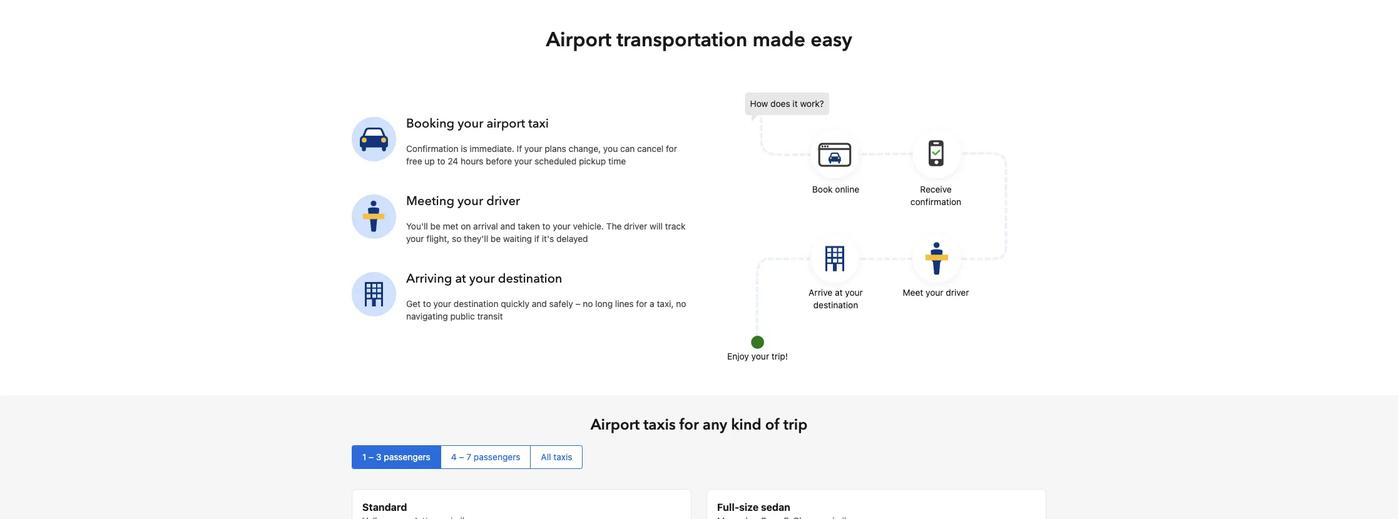 Task type: locate. For each thing, give the bounding box(es) containing it.
arrive at your destination
[[809, 288, 863, 311]]

how
[[750, 99, 769, 109]]

passengers right the "7"
[[474, 452, 521, 463]]

0 horizontal spatial at
[[455, 271, 466, 288]]

1 vertical spatial to
[[543, 221, 551, 232]]

of
[[766, 415, 780, 436]]

0 horizontal spatial for
[[636, 299, 648, 310]]

3
[[376, 452, 382, 463]]

4
[[451, 452, 457, 463]]

0 horizontal spatial be
[[431, 221, 441, 232]]

driver left will
[[624, 221, 648, 232]]

booking
[[406, 115, 455, 132]]

4 – 7 passengers
[[451, 452, 521, 463]]

for right the cancel
[[666, 144, 678, 154]]

pickup
[[579, 156, 606, 167]]

to
[[437, 156, 446, 167], [543, 221, 551, 232], [423, 299, 431, 310]]

destination inside the 'arrive at your destination'
[[814, 300, 859, 311]]

0 horizontal spatial –
[[369, 452, 374, 463]]

destination for arriving at your destination
[[498, 271, 563, 288]]

you'll
[[406, 221, 428, 232]]

trip
[[784, 415, 808, 436]]

0 vertical spatial to
[[437, 156, 446, 167]]

and up waiting
[[501, 221, 516, 232]]

– right 1
[[369, 452, 374, 463]]

0 vertical spatial for
[[666, 144, 678, 154]]

meeting
[[406, 193, 455, 210]]

receive
[[921, 184, 952, 195]]

driver for meeting your driver
[[487, 193, 520, 210]]

for left a at the left bottom of page
[[636, 299, 648, 310]]

1 horizontal spatial no
[[676, 299, 687, 310]]

free
[[406, 156, 422, 167]]

0 horizontal spatial taxis
[[554, 452, 573, 463]]

2 no from the left
[[676, 299, 687, 310]]

and for meeting your driver
[[501, 221, 516, 232]]

0 vertical spatial and
[[501, 221, 516, 232]]

immediate.
[[470, 144, 515, 154]]

0 horizontal spatial driver
[[487, 193, 520, 210]]

your
[[458, 115, 484, 132], [525, 144, 543, 154], [515, 156, 533, 167], [458, 193, 484, 210], [553, 221, 571, 232], [406, 234, 424, 244], [469, 271, 495, 288], [846, 288, 863, 298], [926, 288, 944, 298], [434, 299, 452, 310], [752, 352, 770, 362]]

– for 1 – 3 passengers
[[369, 452, 374, 463]]

1 horizontal spatial driver
[[624, 221, 648, 232]]

1 vertical spatial airport
[[591, 415, 640, 436]]

for inside 'get to your destination quickly and safely – no long lines for a taxi, no navigating public transit'
[[636, 299, 648, 310]]

driver right meet on the right bottom
[[946, 288, 970, 298]]

destination up the quickly
[[498, 271, 563, 288]]

0 vertical spatial driver
[[487, 193, 520, 210]]

airport
[[546, 27, 612, 54], [591, 415, 640, 436]]

7
[[467, 452, 472, 463]]

at right arrive
[[835, 288, 843, 298]]

1 passengers from the left
[[384, 452, 431, 463]]

confirmation is immediate. if your plans change, you can cancel for free up to 24 hours before your scheduled pickup time
[[406, 144, 678, 167]]

driver
[[487, 193, 520, 210], [624, 221, 648, 232], [946, 288, 970, 298]]

no
[[583, 299, 593, 310], [676, 299, 687, 310]]

book online
[[813, 184, 860, 195]]

2 horizontal spatial driver
[[946, 288, 970, 298]]

at for arriving
[[455, 271, 466, 288]]

you
[[604, 144, 618, 154]]

24
[[448, 156, 459, 167]]

airport taxis for any kind of trip
[[591, 415, 808, 436]]

no right taxi,
[[676, 299, 687, 310]]

2 horizontal spatial –
[[576, 299, 581, 310]]

1 horizontal spatial to
[[437, 156, 446, 167]]

at for arrive
[[835, 288, 843, 298]]

lines
[[615, 299, 634, 310]]

– right safely
[[576, 299, 581, 310]]

quickly
[[501, 299, 530, 310]]

trip!
[[772, 352, 788, 362]]

your up delayed
[[553, 221, 571, 232]]

track
[[665, 221, 686, 232]]

any
[[703, 415, 728, 436]]

to up it's
[[543, 221, 551, 232]]

taxis inside the sort results by element
[[554, 452, 573, 463]]

1 vertical spatial be
[[491, 234, 501, 244]]

enjoy your trip!
[[728, 352, 788, 362]]

1 horizontal spatial be
[[491, 234, 501, 244]]

passengers
[[384, 452, 431, 463], [474, 452, 521, 463]]

for inside the confirmation is immediate. if your plans change, you can cancel for free up to 24 hours before your scheduled pickup time
[[666, 144, 678, 154]]

at inside the 'arrive at your destination'
[[835, 288, 843, 298]]

met
[[443, 221, 459, 232]]

1 horizontal spatial for
[[666, 144, 678, 154]]

destination inside 'get to your destination quickly and safely – no long lines for a taxi, no navigating public transit'
[[454, 299, 499, 310]]

and
[[501, 221, 516, 232], [532, 299, 547, 310]]

0 horizontal spatial passengers
[[384, 452, 431, 463]]

your right arrive
[[846, 288, 863, 298]]

0 horizontal spatial to
[[423, 299, 431, 310]]

so
[[452, 234, 462, 244]]

at right arriving
[[455, 271, 466, 288]]

2 vertical spatial for
[[680, 415, 699, 436]]

be down the arrival
[[491, 234, 501, 244]]

to inside 'get to your destination quickly and safely – no long lines for a taxi, no navigating public transit'
[[423, 299, 431, 310]]

on
[[461, 221, 471, 232]]

receive confirmation
[[911, 184, 962, 208]]

2 passengers from the left
[[474, 452, 521, 463]]

0 vertical spatial taxis
[[644, 415, 676, 436]]

taxis right all
[[554, 452, 573, 463]]

your up navigating
[[434, 299, 452, 310]]

to right up
[[437, 156, 446, 167]]

made
[[753, 27, 806, 54]]

arriving
[[406, 271, 452, 288]]

airport
[[487, 115, 525, 132]]

all
[[541, 452, 551, 463]]

and inside 'get to your destination quickly and safely – no long lines for a taxi, no navigating public transit'
[[532, 299, 547, 310]]

be up the flight,
[[431, 221, 441, 232]]

driver up the arrival
[[487, 193, 520, 210]]

passengers right 3
[[384, 452, 431, 463]]

destination up the public
[[454, 299, 499, 310]]

for
[[666, 144, 678, 154], [636, 299, 648, 310], [680, 415, 699, 436]]

sedan
[[761, 502, 791, 514]]

0 vertical spatial airport
[[546, 27, 612, 54]]

0 horizontal spatial and
[[501, 221, 516, 232]]

taxi
[[529, 115, 549, 132]]

your right meet on the right bottom
[[926, 288, 944, 298]]

size
[[740, 502, 759, 514]]

0 horizontal spatial no
[[583, 299, 593, 310]]

vehicle.
[[573, 221, 604, 232]]

1 horizontal spatial at
[[835, 288, 843, 298]]

destination
[[498, 271, 563, 288], [454, 299, 499, 310], [814, 300, 859, 311]]

1 horizontal spatial –
[[459, 452, 464, 463]]

to up navigating
[[423, 299, 431, 310]]

booking airport taxi image
[[745, 93, 1008, 356], [352, 117, 396, 162], [352, 195, 396, 239], [352, 272, 396, 317]]

sort results by element
[[352, 446, 1047, 470]]

no left long
[[583, 299, 593, 310]]

–
[[576, 299, 581, 310], [369, 452, 374, 463], [459, 452, 464, 463]]

standard
[[363, 502, 407, 514]]

1 horizontal spatial passengers
[[474, 452, 521, 463]]

and left safely
[[532, 299, 547, 310]]

they'll
[[464, 234, 489, 244]]

be
[[431, 221, 441, 232], [491, 234, 501, 244]]

does
[[771, 99, 791, 109]]

it's
[[542, 234, 554, 244]]

arrival
[[474, 221, 498, 232]]

to inside "you'll be met on arrival and taken to your vehicle. the driver will track your flight, so they'll be waiting if it's delayed"
[[543, 221, 551, 232]]

1 horizontal spatial and
[[532, 299, 547, 310]]

your down you'll
[[406, 234, 424, 244]]

1 vertical spatial taxis
[[554, 452, 573, 463]]

at
[[455, 271, 466, 288], [835, 288, 843, 298]]

1 vertical spatial and
[[532, 299, 547, 310]]

2 vertical spatial driver
[[946, 288, 970, 298]]

can
[[621, 144, 635, 154]]

2 horizontal spatial for
[[680, 415, 699, 436]]

meet your driver
[[903, 288, 970, 298]]

1 vertical spatial driver
[[624, 221, 648, 232]]

get
[[406, 299, 421, 310]]

2 horizontal spatial to
[[543, 221, 551, 232]]

transportation
[[617, 27, 748, 54]]

your inside the 'arrive at your destination'
[[846, 288, 863, 298]]

for left any
[[680, 415, 699, 436]]

2 vertical spatial to
[[423, 299, 431, 310]]

0 vertical spatial be
[[431, 221, 441, 232]]

driver inside "you'll be met on arrival and taken to your vehicle. the driver will track your flight, so they'll be waiting if it's delayed"
[[624, 221, 648, 232]]

how does it work?
[[750, 99, 824, 109]]

taxis up the sort results by element
[[644, 415, 676, 436]]

destination down arrive
[[814, 300, 859, 311]]

1 vertical spatial for
[[636, 299, 648, 310]]

public
[[450, 311, 475, 322]]

taxis
[[644, 415, 676, 436], [554, 452, 573, 463]]

– left the "7"
[[459, 452, 464, 463]]

1 horizontal spatial taxis
[[644, 415, 676, 436]]

and inside "you'll be met on arrival and taken to your vehicle. the driver will track your flight, so they'll be waiting if it's delayed"
[[501, 221, 516, 232]]

booking airport taxi image for booking your airport taxi
[[352, 117, 396, 162]]



Task type: describe. For each thing, give the bounding box(es) containing it.
you'll be met on arrival and taken to your vehicle. the driver will track your flight, so they'll be waiting if it's delayed
[[406, 221, 686, 244]]

all taxis
[[541, 452, 573, 463]]

destination for arrive at your destination
[[814, 300, 859, 311]]

– inside 'get to your destination quickly and safely – no long lines for a taxi, no navigating public transit'
[[576, 299, 581, 310]]

your up is
[[458, 115, 484, 132]]

airport for airport taxis for any kind of trip
[[591, 415, 640, 436]]

online
[[836, 184, 860, 195]]

your right if
[[525, 144, 543, 154]]

if
[[517, 144, 522, 154]]

a
[[650, 299, 655, 310]]

destination for get to your destination quickly and safely – no long lines for a taxi, no navigating public transit
[[454, 299, 499, 310]]

change,
[[569, 144, 601, 154]]

1 – 3 passengers
[[363, 452, 431, 463]]

booking airport taxi image for arriving at your destination
[[352, 272, 396, 317]]

and for arriving at your destination
[[532, 299, 547, 310]]

get to your destination quickly and safely – no long lines for a taxi, no navigating public transit
[[406, 299, 687, 322]]

navigating
[[406, 311, 448, 322]]

it
[[793, 99, 798, 109]]

meet
[[903, 288, 924, 298]]

your up transit
[[469, 271, 495, 288]]

booking your airport taxi
[[406, 115, 549, 132]]

your up on
[[458, 193, 484, 210]]

taxis for airport
[[644, 415, 676, 436]]

passengers for 4 – 7 passengers
[[474, 452, 521, 463]]

will
[[650, 221, 663, 232]]

driver for meet your driver
[[946, 288, 970, 298]]

plans
[[545, 144, 567, 154]]

confirmation
[[406, 144, 459, 154]]

full-
[[718, 502, 740, 514]]

airport transportation made easy
[[546, 27, 853, 54]]

booking airport taxi image for meeting your driver
[[352, 195, 396, 239]]

waiting
[[503, 234, 532, 244]]

– for 4 – 7 passengers
[[459, 452, 464, 463]]

book
[[813, 184, 833, 195]]

arrive
[[809, 288, 833, 298]]

your inside 'get to your destination quickly and safely – no long lines for a taxi, no navigating public transit'
[[434, 299, 452, 310]]

flight,
[[427, 234, 450, 244]]

easy
[[811, 27, 853, 54]]

taxis for all
[[554, 452, 573, 463]]

scheduled
[[535, 156, 577, 167]]

airport for airport transportation made easy
[[546, 27, 612, 54]]

your down if
[[515, 156, 533, 167]]

long
[[596, 299, 613, 310]]

hours
[[461, 156, 484, 167]]

taken
[[518, 221, 540, 232]]

kind
[[731, 415, 762, 436]]

1
[[363, 452, 367, 463]]

before
[[486, 156, 512, 167]]

delayed
[[557, 234, 588, 244]]

taxi,
[[657, 299, 674, 310]]

time
[[609, 156, 626, 167]]

the
[[607, 221, 622, 232]]

passengers for 1 – 3 passengers
[[384, 452, 431, 463]]

confirmation
[[911, 197, 962, 208]]

arriving at your destination
[[406, 271, 563, 288]]

transit
[[477, 311, 503, 322]]

meeting your driver
[[406, 193, 520, 210]]

enjoy
[[728, 352, 749, 362]]

full-size sedan
[[718, 502, 791, 514]]

if
[[535, 234, 540, 244]]

to inside the confirmation is immediate. if your plans change, you can cancel for free up to 24 hours before your scheduled pickup time
[[437, 156, 446, 167]]

your left trip!
[[752, 352, 770, 362]]

up
[[425, 156, 435, 167]]

work?
[[801, 99, 824, 109]]

is
[[461, 144, 468, 154]]

1 no from the left
[[583, 299, 593, 310]]

safely
[[550, 299, 573, 310]]

cancel
[[638, 144, 664, 154]]



Task type: vqa. For each thing, say whether or not it's contained in the screenshot.
You must fully complete a booking before it counts toward your progress. For example, you'll need to check out from your stay or return your rental car. to the top
no



